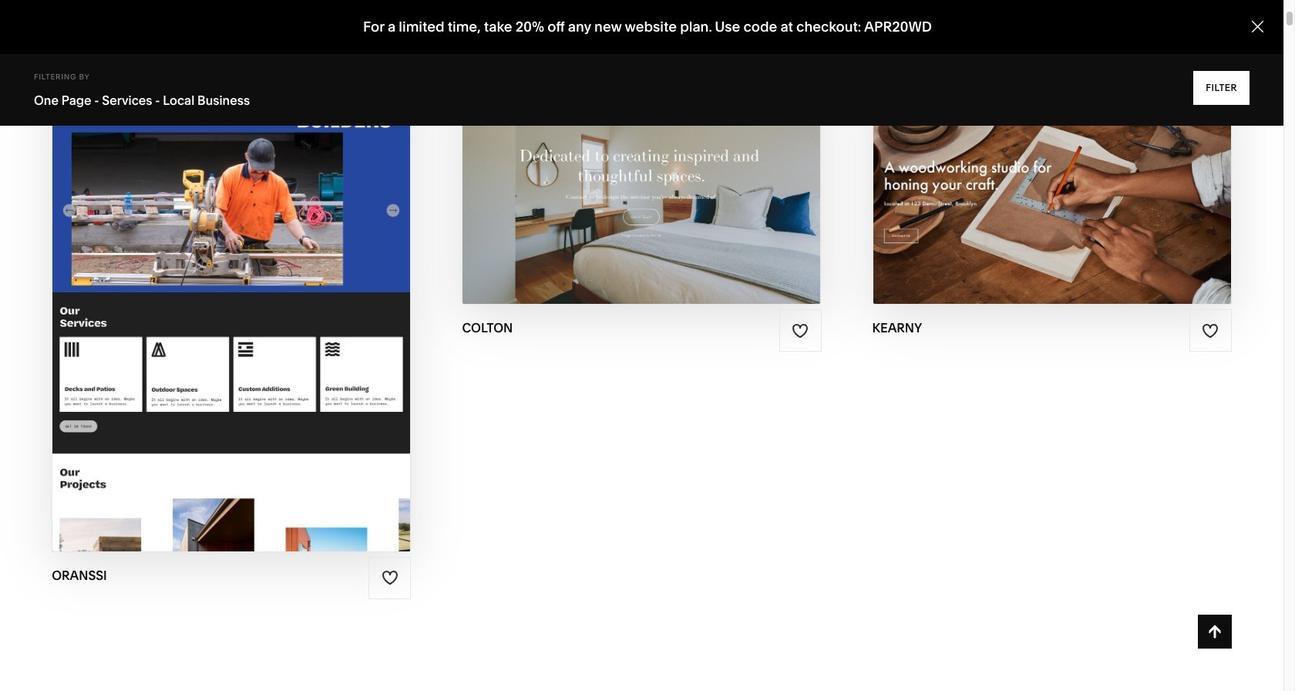 Task type: locate. For each thing, give the bounding box(es) containing it.
kearny image
[[874, 74, 1232, 304]]

add oranssi to your favorites list image
[[382, 569, 399, 586]]

oranssi image
[[53, 74, 411, 551]]



Task type: vqa. For each thing, say whether or not it's contained in the screenshot.
Back to top image
yes



Task type: describe. For each thing, give the bounding box(es) containing it.
back to top image
[[1207, 623, 1224, 640]]

add colton to your favorites list image
[[792, 322, 809, 339]]

colton image
[[463, 74, 821, 304]]



